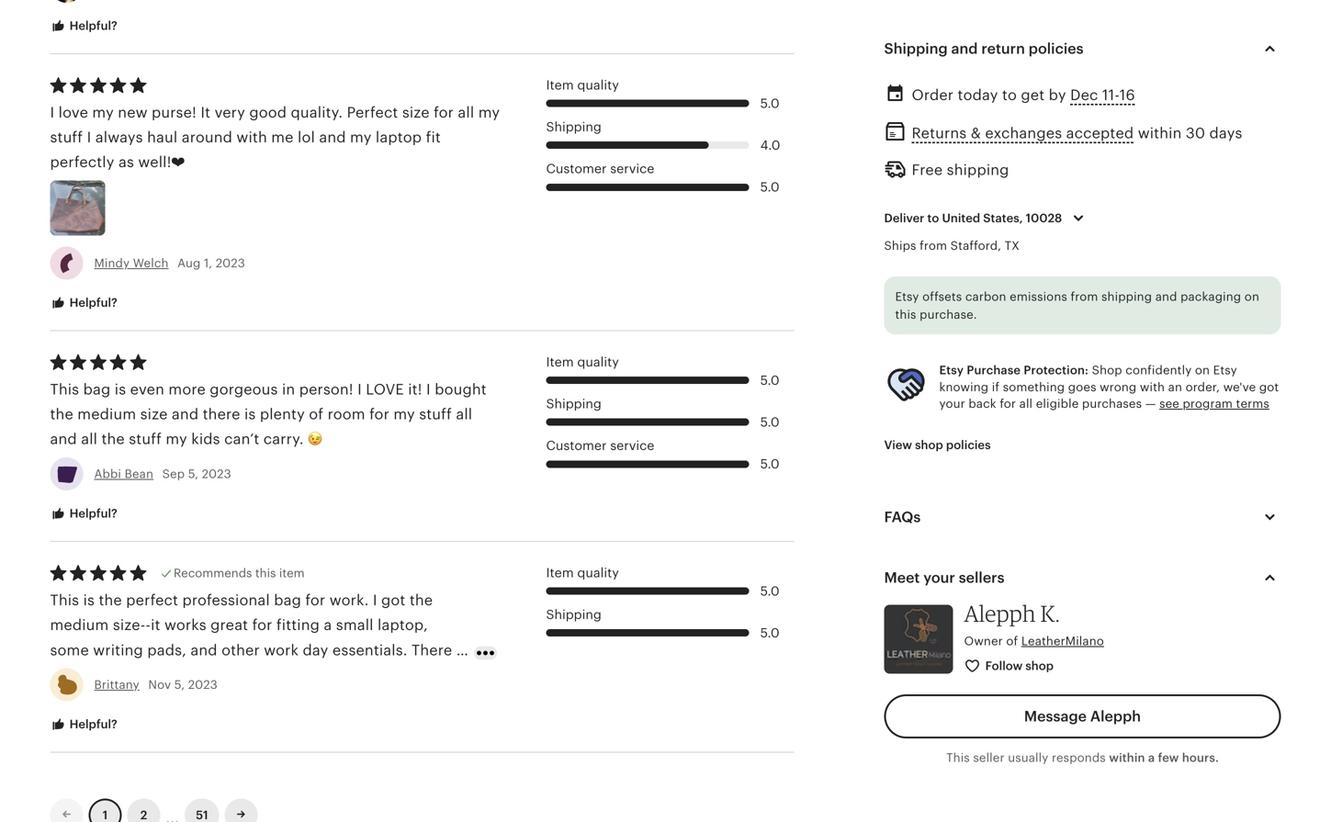 Task type: vqa. For each thing, say whether or not it's contained in the screenshot.
On inside the the Shop confidently on Etsy knowing if something goes wrong with an order, we've got your back for all eligible purchases —
yes



Task type: locate. For each thing, give the bounding box(es) containing it.
the down medium at the left of the page
[[101, 431, 125, 448]]

0 horizontal spatial is
[[115, 381, 126, 398]]

offsets
[[923, 290, 962, 304]]

your inside "dropdown button"
[[924, 569, 955, 586]]

1 horizontal spatial 5,
[[188, 467, 198, 481]]

1 horizontal spatial to
[[1002, 87, 1017, 103]]

0 vertical spatial from
[[920, 239, 947, 253]]

1 horizontal spatial this
[[895, 308, 917, 322]]

with up —
[[1140, 380, 1165, 394]]

all inside i love my new purse! it very good quality. perfect size for all my stuff i always haul around with me lol and my laptop fit perfectly as well!❤
[[458, 104, 474, 121]]

this left bag
[[50, 381, 79, 398]]

2023 for mindy welch aug 1, 2023
[[216, 256, 245, 270]]

helpful? down brittany
[[67, 717, 117, 731]]

deliver to united states, 10028
[[884, 211, 1062, 225]]

0 horizontal spatial this
[[255, 566, 276, 580]]

0 horizontal spatial etsy
[[895, 290, 919, 304]]

0 horizontal spatial shop
[[915, 438, 943, 452]]

for inside shop confidently on etsy knowing if something goes wrong with an order, we've got your back for all eligible purchases —
[[1000, 397, 1016, 411]]

emissions
[[1010, 290, 1067, 304]]

shipping inside etsy offsets carbon emissions from shipping and packaging on this purchase.
[[1102, 290, 1152, 304]]

i up perfectly
[[87, 129, 91, 146]]

well!❤
[[138, 154, 185, 171]]

0 horizontal spatial on
[[1195, 363, 1210, 377]]

customer for i love my new purse! it very good quality. perfect size for all my stuff i always haul around with me lol and my laptop fit perfectly as well!❤
[[546, 162, 607, 176]]

2 vertical spatial item quality
[[546, 566, 619, 580]]

helpful? down mindy
[[67, 296, 117, 310]]

shop for view
[[915, 438, 943, 452]]

1 horizontal spatial with
[[1140, 380, 1165, 394]]

0 vertical spatial stuff
[[50, 129, 83, 146]]

of inside this bag is even more gorgeous in person! i love it! i bought the medium size and there is plenty of room for my stuff all and all the stuff my kids can't carry. 😉
[[309, 406, 324, 423]]

item quality
[[546, 78, 619, 92], [546, 355, 619, 369], [546, 566, 619, 580]]

goes
[[1068, 380, 1097, 394]]

see program terms link
[[1160, 397, 1270, 411]]

0 vertical spatial 5,
[[188, 467, 198, 481]]

0 vertical spatial size
[[402, 104, 430, 121]]

0 vertical spatial policies
[[1029, 41, 1084, 57]]

sellers
[[959, 569, 1005, 586]]

medium
[[77, 406, 136, 423]]

love
[[366, 381, 404, 398]]

stuff down it! at the left of the page
[[419, 406, 452, 423]]

abbi bean sep 5, 2023
[[94, 467, 231, 481]]

for right back
[[1000, 397, 1016, 411]]

protection:
[[1024, 363, 1089, 377]]

0 vertical spatial within
[[1138, 125, 1182, 141]]

2 vertical spatial stuff
[[129, 431, 162, 448]]

from right ships
[[920, 239, 947, 253]]

order today to get by dec 11-16
[[912, 87, 1135, 103]]

2 customer from the top
[[546, 439, 607, 453]]

2 vertical spatial 2023
[[188, 678, 218, 692]]

3 5.0 from the top
[[760, 373, 780, 388]]

to left the get
[[1002, 87, 1017, 103]]

within for 30
[[1138, 125, 1182, 141]]

1 vertical spatial of
[[1006, 634, 1018, 648]]

returns & exchanges accepted button
[[912, 120, 1134, 147]]

the left medium at the left of the page
[[50, 406, 73, 423]]

shipping up shop
[[1102, 290, 1152, 304]]

1 vertical spatial to
[[927, 211, 939, 225]]

plenty
[[260, 406, 305, 423]]

stuff
[[50, 129, 83, 146], [419, 406, 452, 423], [129, 431, 162, 448]]

alepph k. image
[[884, 605, 953, 674]]

see
[[1160, 397, 1180, 411]]

helpful? button down mindy
[[36, 286, 131, 320]]

1 horizontal spatial of
[[1006, 634, 1018, 648]]

3 quality from the top
[[577, 566, 619, 580]]

1 horizontal spatial the
[[101, 431, 125, 448]]

0 vertical spatial service
[[610, 162, 654, 176]]

1 vertical spatial shop
[[1026, 659, 1054, 673]]

2023
[[216, 256, 245, 270], [202, 467, 231, 481], [188, 678, 218, 692]]

1 item from the top
[[546, 78, 574, 92]]

2023 right "1,"
[[216, 256, 245, 270]]

on inside etsy offsets carbon emissions from shipping and packaging on this purchase.
[[1245, 290, 1260, 304]]

0 vertical spatial 2023
[[216, 256, 245, 270]]

3 item quality from the top
[[546, 566, 619, 580]]

1 horizontal spatial stuff
[[129, 431, 162, 448]]

0 vertical spatial is
[[115, 381, 126, 398]]

2023 right nov at the bottom
[[188, 678, 218, 692]]

leathermilano link
[[1022, 634, 1104, 648]]

room
[[328, 406, 365, 423]]

on
[[1245, 290, 1260, 304], [1195, 363, 1210, 377]]

of
[[309, 406, 324, 423], [1006, 634, 1018, 648]]

item
[[546, 78, 574, 92], [546, 355, 574, 369], [546, 566, 574, 580]]

helpful? button
[[36, 9, 131, 43], [36, 286, 131, 320], [36, 497, 131, 531], [36, 708, 131, 742]]

mindy welch aug 1, 2023
[[94, 256, 245, 270]]

with down 'good'
[[237, 129, 267, 146]]

0 vertical spatial with
[[237, 129, 267, 146]]

within left a
[[1109, 751, 1145, 765]]

gorgeous
[[210, 381, 278, 398]]

1 vertical spatial size
[[140, 406, 168, 423]]

0 vertical spatial this
[[895, 308, 917, 322]]

this inside etsy offsets carbon emissions from shipping and packaging on this purchase.
[[895, 308, 917, 322]]

1 customer service from the top
[[546, 162, 654, 176]]

lol
[[298, 129, 315, 146]]

1 horizontal spatial etsy
[[939, 363, 964, 377]]

1 vertical spatial within
[[1109, 751, 1145, 765]]

and
[[951, 41, 978, 57], [319, 129, 346, 146], [1156, 290, 1177, 304], [172, 406, 199, 423], [50, 431, 77, 448]]

1 vertical spatial 5,
[[174, 678, 185, 692]]

0 vertical spatial this
[[50, 381, 79, 398]]

always
[[95, 129, 143, 146]]

1 vertical spatial item
[[546, 355, 574, 369]]

within left 30
[[1138, 125, 1182, 141]]

1 vertical spatial customer
[[546, 439, 607, 453]]

as
[[118, 154, 134, 171]]

1 horizontal spatial alepph
[[1090, 708, 1141, 725]]

for down love
[[369, 406, 389, 423]]

1 horizontal spatial from
[[1071, 290, 1098, 304]]

1,
[[204, 256, 212, 270]]

to left united
[[927, 211, 939, 225]]

1 vertical spatial item quality
[[546, 355, 619, 369]]

1 vertical spatial from
[[1071, 290, 1098, 304]]

1 horizontal spatial for
[[434, 104, 454, 121]]

a
[[1148, 751, 1155, 765]]

quality for this bag is even more gorgeous in person! i love it! i bought the medium size and there is plenty of room for my stuff all and all the stuff my kids can't carry. 😉
[[577, 355, 619, 369]]

2 helpful? button from the top
[[36, 286, 131, 320]]

1 vertical spatial service
[[610, 439, 654, 453]]

size
[[402, 104, 430, 121], [140, 406, 168, 423]]

view details of this review photo by mindy welch image
[[50, 180, 105, 236]]

0 horizontal spatial the
[[50, 406, 73, 423]]

1 item quality from the top
[[546, 78, 619, 92]]

0 horizontal spatial to
[[927, 211, 939, 225]]

policies down back
[[946, 438, 991, 452]]

1
[[103, 808, 108, 822]]

shipping
[[947, 162, 1009, 178], [1102, 290, 1152, 304]]

carry.
[[263, 431, 304, 448]]

2 service from the top
[[610, 439, 654, 453]]

etsy for etsy offsets carbon emissions from shipping and packaging on this purchase.
[[895, 290, 919, 304]]

1 vertical spatial customer service
[[546, 439, 654, 453]]

0 vertical spatial quality
[[577, 78, 619, 92]]

shipping down &
[[947, 162, 1009, 178]]

shipping inside dropdown button
[[884, 41, 948, 57]]

is right bag
[[115, 381, 126, 398]]

5 5.0 from the top
[[760, 457, 780, 471]]

4 5.0 from the top
[[760, 415, 780, 429]]

stuff down the love
[[50, 129, 83, 146]]

view shop policies button
[[871, 429, 1005, 462]]

shipping and return policies button
[[868, 27, 1298, 71]]

0 horizontal spatial with
[[237, 129, 267, 146]]

quality
[[577, 78, 619, 92], [577, 355, 619, 369], [577, 566, 619, 580]]

1 vertical spatial on
[[1195, 363, 1210, 377]]

0 vertical spatial item quality
[[546, 78, 619, 92]]

today
[[958, 87, 998, 103]]

etsy left "offsets"
[[895, 290, 919, 304]]

2023 down kids at left bottom
[[202, 467, 231, 481]]

of inside "alepph k. owner of leathermilano"
[[1006, 634, 1018, 648]]

item quality for i love my new purse! it very good quality. perfect size for all my stuff i always haul around with me lol and my laptop fit perfectly as well!❤
[[546, 78, 619, 92]]

1 vertical spatial your
[[924, 569, 955, 586]]

4 helpful? from the top
[[67, 717, 117, 731]]

size inside i love my new purse! it very good quality. perfect size for all my stuff i always haul around with me lol and my laptop fit perfectly as well!❤
[[402, 104, 430, 121]]

alepph up owner
[[964, 600, 1036, 627]]

2 vertical spatial item
[[546, 566, 574, 580]]

of up the follow shop button
[[1006, 634, 1018, 648]]

0 horizontal spatial policies
[[946, 438, 991, 452]]

5, right sep
[[188, 467, 198, 481]]

on inside shop confidently on etsy knowing if something goes wrong with an order, we've got your back for all eligible purchases —
[[1195, 363, 1210, 377]]

customer
[[546, 162, 607, 176], [546, 439, 607, 453]]

1 vertical spatial this
[[255, 566, 276, 580]]

meet
[[884, 569, 920, 586]]

0 horizontal spatial this
[[50, 381, 79, 398]]

new
[[118, 104, 148, 121]]

purchase.
[[920, 308, 977, 322]]

is down gorgeous
[[244, 406, 256, 423]]

0 horizontal spatial size
[[140, 406, 168, 423]]

size down even
[[140, 406, 168, 423]]

—
[[1145, 397, 1156, 411]]

1 horizontal spatial shop
[[1026, 659, 1054, 673]]

perfectly
[[50, 154, 114, 171]]

this
[[895, 308, 917, 322], [255, 566, 276, 580]]

3 helpful? from the top
[[67, 507, 117, 520]]

shop down leathermilano "link"
[[1026, 659, 1054, 673]]

within for a
[[1109, 751, 1145, 765]]

0 vertical spatial customer
[[546, 162, 607, 176]]

even
[[130, 381, 164, 398]]

2 horizontal spatial for
[[1000, 397, 1016, 411]]

very
[[215, 104, 245, 121]]

brittany link
[[94, 678, 139, 692]]

carbon
[[965, 290, 1007, 304]]

recommends
[[174, 566, 252, 580]]

and inside dropdown button
[[951, 41, 978, 57]]

bean
[[125, 467, 153, 481]]

0 vertical spatial shop
[[915, 438, 943, 452]]

1 horizontal spatial policies
[[1029, 41, 1084, 57]]

tx
[[1005, 239, 1020, 253]]

free shipping
[[912, 162, 1009, 178]]

0 horizontal spatial alepph
[[964, 600, 1036, 627]]

2 horizontal spatial etsy
[[1213, 363, 1237, 377]]

2 item from the top
[[546, 355, 574, 369]]

service for i love my new purse! it very good quality. perfect size for all my stuff i always haul around with me lol and my laptop fit perfectly as well!❤
[[610, 162, 654, 176]]

0 vertical spatial of
[[309, 406, 324, 423]]

0 vertical spatial your
[[939, 397, 965, 411]]

alepph up this seller usually responds within a few hours.
[[1090, 708, 1141, 725]]

etsy up we've on the top of the page
[[1213, 363, 1237, 377]]

1 link
[[89, 799, 122, 822]]

shop right "view"
[[915, 438, 943, 452]]

1 customer from the top
[[546, 162, 607, 176]]

kids
[[191, 431, 220, 448]]

for up fit
[[434, 104, 454, 121]]

0 vertical spatial item
[[546, 78, 574, 92]]

quality for i love my new purse! it very good quality. perfect size for all my stuff i always haul around with me lol and my laptop fit perfectly as well!❤
[[577, 78, 619, 92]]

&
[[971, 125, 981, 141]]

1 horizontal spatial on
[[1245, 290, 1260, 304]]

this
[[50, 381, 79, 398], [946, 751, 970, 765]]

on right packaging at the top
[[1245, 290, 1260, 304]]

2 customer service from the top
[[546, 439, 654, 453]]

0 vertical spatial customer service
[[546, 162, 654, 176]]

this left the item
[[255, 566, 276, 580]]

helpful? button up the love
[[36, 9, 131, 43]]

0 horizontal spatial of
[[309, 406, 324, 423]]

the
[[50, 406, 73, 423], [101, 431, 125, 448]]

laptop
[[376, 129, 422, 146]]

1 vertical spatial alepph
[[1090, 708, 1141, 725]]

0 vertical spatial on
[[1245, 290, 1260, 304]]

within
[[1138, 125, 1182, 141], [1109, 751, 1145, 765]]

returns
[[912, 125, 967, 141]]

1 vertical spatial quality
[[577, 355, 619, 369]]

size up laptop
[[402, 104, 430, 121]]

few
[[1158, 751, 1179, 765]]

etsy offsets carbon emissions from shipping and packaging on this purchase.
[[895, 290, 1260, 322]]

helpful? button down brittany
[[36, 708, 131, 742]]

1 vertical spatial this
[[946, 751, 970, 765]]

0 horizontal spatial for
[[369, 406, 389, 423]]

this left purchase.
[[895, 308, 917, 322]]

from right emissions
[[1071, 290, 1098, 304]]

1 quality from the top
[[577, 78, 619, 92]]

this inside this bag is even more gorgeous in person! i love it! i bought the medium size and there is plenty of room for my stuff all and all the stuff my kids can't carry. 😉
[[50, 381, 79, 398]]

helpful? button down abbi
[[36, 497, 131, 531]]

on up order,
[[1195, 363, 1210, 377]]

1 horizontal spatial size
[[402, 104, 430, 121]]

this left seller
[[946, 751, 970, 765]]

etsy inside etsy offsets carbon emissions from shipping and packaging on this purchase.
[[895, 290, 919, 304]]

this for this seller usually responds within a few hours.
[[946, 751, 970, 765]]

helpful? up the love
[[67, 19, 117, 33]]

etsy up knowing
[[939, 363, 964, 377]]

your right meet
[[924, 569, 955, 586]]

2 quality from the top
[[577, 355, 619, 369]]

1 horizontal spatial this
[[946, 751, 970, 765]]

1 service from the top
[[610, 162, 654, 176]]

1 horizontal spatial shipping
[[1102, 290, 1152, 304]]

1 vertical spatial 2023
[[202, 467, 231, 481]]

5, right nov at the bottom
[[174, 678, 185, 692]]

1 vertical spatial shipping
[[1102, 290, 1152, 304]]

meet your sellers
[[884, 569, 1005, 586]]

your down knowing
[[939, 397, 965, 411]]

0 vertical spatial alepph
[[964, 600, 1036, 627]]

message alepph
[[1024, 708, 1141, 725]]

1 vertical spatial with
[[1140, 380, 1165, 394]]

policies up by in the top of the page
[[1029, 41, 1084, 57]]

to
[[1002, 87, 1017, 103], [927, 211, 939, 225]]

0 horizontal spatial stuff
[[50, 129, 83, 146]]

service
[[610, 162, 654, 176], [610, 439, 654, 453]]

helpful? down abbi
[[67, 507, 117, 520]]

2 item quality from the top
[[546, 355, 619, 369]]

5,
[[188, 467, 198, 481], [174, 678, 185, 692]]

1 vertical spatial stuff
[[419, 406, 452, 423]]

good
[[249, 104, 287, 121]]

stuff up bean
[[129, 431, 162, 448]]

1 horizontal spatial is
[[244, 406, 256, 423]]

0 vertical spatial shipping
[[947, 162, 1009, 178]]

of up 😉
[[309, 406, 324, 423]]

k.
[[1041, 600, 1060, 627]]

1 vertical spatial policies
[[946, 438, 991, 452]]

1 vertical spatial is
[[244, 406, 256, 423]]

2 vertical spatial quality
[[577, 566, 619, 580]]

my
[[92, 104, 114, 121], [478, 104, 500, 121], [350, 129, 372, 146], [394, 406, 415, 423], [166, 431, 187, 448]]



Task type: describe. For each thing, give the bounding box(es) containing it.
item for i love my new purse! it very good quality. perfect size for all my stuff i always haul around with me lol and my laptop fit perfectly as well!❤
[[546, 78, 574, 92]]

in
[[282, 381, 295, 398]]

this bag is even more gorgeous in person! i love it! i bought the medium size and there is plenty of room for my stuff all and all the stuff my kids can't carry. 😉
[[50, 381, 487, 448]]

7 5.0 from the top
[[760, 626, 780, 640]]

customer service for i love my new purse! it very good quality. perfect size for all my stuff i always haul around with me lol and my laptop fit perfectly as well!❤
[[546, 162, 654, 176]]

4 helpful? button from the top
[[36, 708, 131, 742]]

shop confidently on etsy knowing if something goes wrong with an order, we've got your back for all eligible purchases —
[[939, 363, 1279, 411]]

seller
[[973, 751, 1005, 765]]

0 horizontal spatial 5,
[[174, 678, 185, 692]]

message alepph button
[[884, 695, 1281, 739]]

sep
[[162, 467, 185, 481]]

meet your sellers button
[[868, 556, 1298, 600]]

shipping and return policies
[[884, 41, 1084, 57]]

packaging
[[1181, 290, 1241, 304]]

30
[[1186, 125, 1206, 141]]

16
[[1120, 87, 1135, 103]]

4.0
[[760, 138, 780, 152]]

view
[[884, 438, 912, 452]]

states,
[[983, 211, 1023, 225]]

2 helpful? from the top
[[67, 296, 117, 310]]

me
[[271, 129, 294, 146]]

can't
[[224, 431, 259, 448]]

51 link
[[185, 799, 219, 822]]

etsy for etsy purchase protection:
[[939, 363, 964, 377]]

i left love
[[357, 381, 362, 398]]

and inside etsy offsets carbon emissions from shipping and packaging on this purchase.
[[1156, 290, 1177, 304]]

this seller usually responds within a few hours.
[[946, 751, 1219, 765]]

service for this bag is even more gorgeous in person! i love it! i bought the medium size and there is plenty of room for my stuff all and all the stuff my kids can't carry. 😉
[[610, 439, 654, 453]]

for inside i love my new purse! it very good quality. perfect size for all my stuff i always haul around with me lol and my laptop fit perfectly as well!❤
[[434, 104, 454, 121]]

see program terms
[[1160, 397, 1270, 411]]

0 horizontal spatial from
[[920, 239, 947, 253]]

perfect
[[347, 104, 398, 121]]

faqs
[[884, 509, 921, 525]]

quality.
[[291, 104, 343, 121]]

0 vertical spatial the
[[50, 406, 73, 423]]

hours.
[[1182, 751, 1219, 765]]

alepph inside button
[[1090, 708, 1141, 725]]

alepph k. owner of leathermilano
[[964, 600, 1104, 648]]

terms
[[1236, 397, 1270, 411]]

shop for follow
[[1026, 659, 1054, 673]]

responds
[[1052, 751, 1106, 765]]

return
[[982, 41, 1025, 57]]

3 item from the top
[[546, 566, 574, 580]]

shop
[[1092, 363, 1122, 377]]

2023 for abbi bean sep 5, 2023
[[202, 467, 231, 481]]

0 horizontal spatial shipping
[[947, 162, 1009, 178]]

ships from stafford, tx
[[884, 239, 1020, 253]]

from inside etsy offsets carbon emissions from shipping and packaging on this purchase.
[[1071, 290, 1098, 304]]

item
[[279, 566, 305, 580]]

get
[[1021, 87, 1045, 103]]

wrong
[[1100, 380, 1137, 394]]

fit
[[426, 129, 441, 146]]

follow
[[985, 659, 1023, 673]]

item quality for this bag is even more gorgeous in person! i love it! i bought the medium size and there is plenty of room for my stuff all and all the stuff my kids can't carry. 😉
[[546, 355, 619, 369]]

1 vertical spatial the
[[101, 431, 125, 448]]

around
[[182, 129, 232, 146]]

purchase
[[967, 363, 1021, 377]]

exchanges
[[985, 125, 1062, 141]]

policies inside dropdown button
[[1029, 41, 1084, 57]]

2 link
[[127, 799, 160, 822]]

this for this bag is even more gorgeous in person! i love it! i bought the medium size and there is plenty of room for my stuff all and all the stuff my kids can't carry. 😉
[[50, 381, 79, 398]]

welch
[[133, 256, 169, 270]]

united
[[942, 211, 980, 225]]

all inside shop confidently on etsy knowing if something goes wrong with an order, we've got your back for all eligible purchases —
[[1019, 397, 1033, 411]]

customer service for this bag is even more gorgeous in person! i love it! i bought the medium size and there is plenty of room for my stuff all and all the stuff my kids can't carry. 😉
[[546, 439, 654, 453]]

1 5.0 from the top
[[760, 96, 780, 110]]

leathermilano
[[1022, 634, 1104, 648]]

something
[[1003, 380, 1065, 394]]

program
[[1183, 397, 1233, 411]]

i left the love
[[50, 104, 54, 121]]

etsy inside shop confidently on etsy knowing if something goes wrong with an order, we've got your back for all eligible purchases —
[[1213, 363, 1237, 377]]

brittany
[[94, 678, 139, 692]]

confidently
[[1126, 363, 1192, 377]]

1 helpful? from the top
[[67, 19, 117, 33]]

brittany nov 5, 2023
[[94, 678, 218, 692]]

aug
[[177, 256, 201, 270]]

owner
[[964, 634, 1003, 648]]

bag
[[83, 381, 111, 398]]

dec
[[1070, 87, 1098, 103]]

haul
[[147, 129, 178, 146]]

i right it! at the left of the page
[[426, 381, 431, 398]]

nov
[[148, 678, 171, 692]]

to inside "deliver to united states, 10028" dropdown button
[[927, 211, 939, 225]]

returns & exchanges accepted within 30 days
[[912, 125, 1243, 141]]

back
[[969, 397, 997, 411]]

10028
[[1026, 211, 1062, 225]]

free
[[912, 162, 943, 178]]

for inside this bag is even more gorgeous in person! i love it! i bought the medium size and there is plenty of room for my stuff all and all the stuff my kids can't carry. 😉
[[369, 406, 389, 423]]

2 horizontal spatial stuff
[[419, 406, 452, 423]]

message
[[1024, 708, 1087, 725]]

alepph inside "alepph k. owner of leathermilano"
[[964, 600, 1036, 627]]

size inside this bag is even more gorgeous in person! i love it! i bought the medium size and there is plenty of room for my stuff all and all the stuff my kids can't carry. 😉
[[140, 406, 168, 423]]

customer for this bag is even more gorgeous in person! i love it! i bought the medium size and there is plenty of room for my stuff all and all the stuff my kids can't carry. 😉
[[546, 439, 607, 453]]

your inside shop confidently on etsy knowing if something goes wrong with an order, we've got your back for all eligible purchases —
[[939, 397, 965, 411]]

3 helpful? button from the top
[[36, 497, 131, 531]]

item for this bag is even more gorgeous in person! i love it! i bought the medium size and there is plenty of room for my stuff all and all the stuff my kids can't carry. 😉
[[546, 355, 574, 369]]

usually
[[1008, 751, 1049, 765]]

dec 11-16 button
[[1070, 82, 1135, 109]]

0 vertical spatial to
[[1002, 87, 1017, 103]]

got
[[1259, 380, 1279, 394]]

etsy purchase protection:
[[939, 363, 1089, 377]]

deliver
[[884, 211, 925, 225]]

follow shop
[[985, 659, 1054, 673]]

and inside i love my new purse! it very good quality. perfect size for all my stuff i always haul around with me lol and my laptop fit perfectly as well!❤
[[319, 129, 346, 146]]

if
[[992, 380, 1000, 394]]

with inside shop confidently on etsy knowing if something goes wrong with an order, we've got your back for all eligible purchases —
[[1140, 380, 1165, 394]]

1 helpful? button from the top
[[36, 9, 131, 43]]

ships
[[884, 239, 916, 253]]

stuff inside i love my new purse! it very good quality. perfect size for all my stuff i always haul around with me lol and my laptop fit perfectly as well!❤
[[50, 129, 83, 146]]

policies inside button
[[946, 438, 991, 452]]

bought
[[435, 381, 487, 398]]

6 5.0 from the top
[[760, 584, 780, 598]]

2 5.0 from the top
[[760, 180, 780, 194]]

follow shop button
[[950, 650, 1069, 684]]

by
[[1049, 87, 1066, 103]]

faqs button
[[868, 495, 1298, 539]]

there
[[203, 406, 240, 423]]

abbi bean link
[[94, 467, 153, 481]]

with inside i love my new purse! it very good quality. perfect size for all my stuff i always haul around with me lol and my laptop fit perfectly as well!❤
[[237, 129, 267, 146]]



